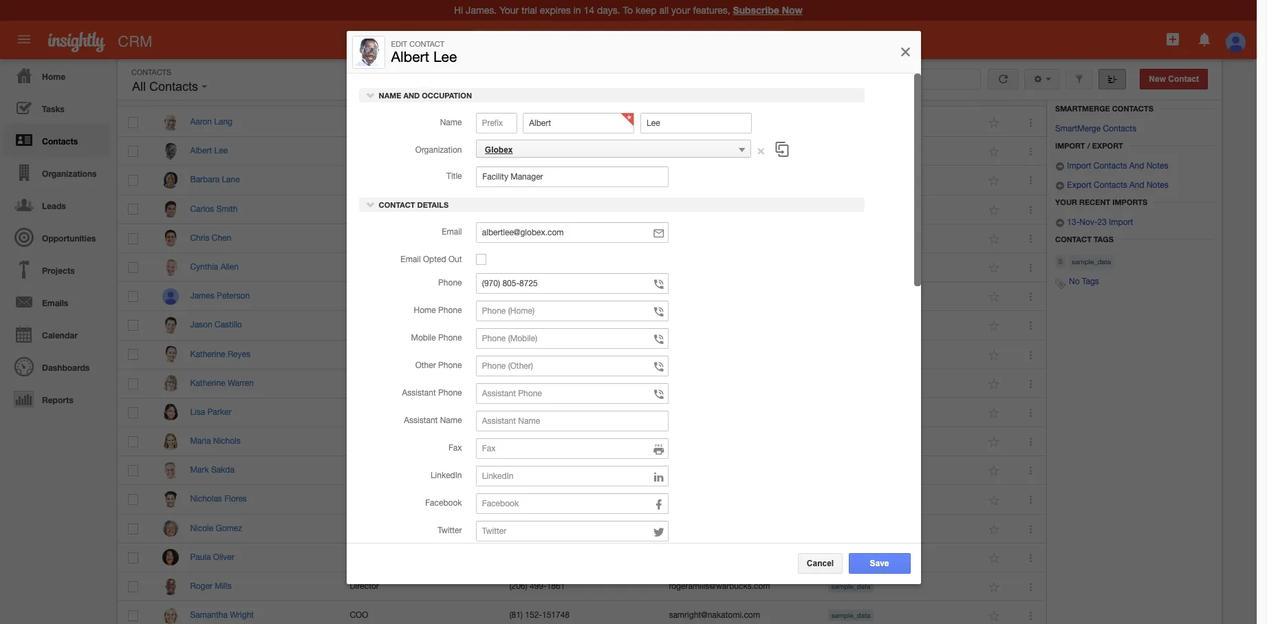 Task type: vqa. For each thing, say whether or not it's contained in the screenshot.


Task type: describe. For each thing, give the bounding box(es) containing it.
1 phone from the top
[[438, 278, 462, 288]]

contacts up export contacts and notes link
[[1094, 161, 1128, 171]]

export contacts and notes link
[[1056, 180, 1169, 190]]

(562) 428-0032
[[510, 320, 565, 330]]

email for email opted out
[[401, 255, 421, 264]]

phone field image for mobile phone
[[653, 333, 665, 346]]

622050858
[[525, 349, 567, 359]]

maria nichols
[[190, 436, 241, 446]]

name left 'and'
[[379, 91, 402, 100]]

follow image for (334) 909-1658
[[989, 465, 1002, 478]]

full name
[[190, 89, 229, 99]]

and for export contacts and notes
[[1130, 180, 1145, 190]]

(626) 847-1294
[[510, 378, 565, 388]]

176-
[[530, 175, 547, 185]]

(510) 266-3583 cell
[[499, 398, 659, 427]]

contact down 13-
[[1056, 235, 1092, 244]]

lisa parker link
[[190, 407, 238, 417]]

1 vertical spatial title
[[447, 171, 462, 181]]

gomez
[[216, 524, 242, 533]]

aaron lang
[[190, 117, 233, 127]]

name up fax
[[440, 416, 462, 425]]

Prefix text field
[[476, 113, 517, 133]]

rogeramills@warbucks.com
[[669, 582, 771, 591]]

(419) 176-2116
[[510, 175, 565, 185]]

Phone (Mobile) text field
[[476, 328, 669, 349]]

(206) 499-1861
[[510, 582, 565, 591]]

home for home
[[42, 72, 65, 82]]

follow image for (573) 957-9840
[[989, 203, 1002, 217]]

4567
[[559, 494, 578, 504]]

nicole gomez link
[[190, 524, 249, 533]]

Fax text field
[[476, 439, 669, 459]]

nicholas
[[190, 494, 222, 504]]

row containing maria nichols
[[118, 427, 1047, 457]]

phone field image for other phone
[[653, 360, 665, 374]]

albert inside row
[[190, 146, 212, 156]]

sample_data for samright@nakatomi.com
[[832, 611, 871, 620]]

(202) 555-0153 cell
[[499, 427, 659, 457]]

follow image inside nicole gomez "row"
[[989, 523, 1002, 536]]

paula oliver row
[[118, 544, 1047, 573]]

mark sakda
[[190, 465, 235, 475]]

23
[[1098, 218, 1107, 227]]

follow image for (206) 499-1861
[[989, 581, 1002, 594]]

13-nov-23 import link
[[1056, 218, 1134, 227]]

dashboards link
[[3, 350, 110, 383]]

(573)
[[510, 204, 528, 214]]

(44) 207-123-4567
[[510, 494, 578, 504]]

row group containing aaron lang
[[118, 108, 1047, 624]]

director
[[350, 582, 379, 591]]

new contact link
[[1141, 69, 1209, 89]]

First Name text field
[[523, 113, 635, 133]]

contacts link
[[3, 124, 110, 156]]

phone for home phone
[[438, 306, 462, 315]]

samantha
[[190, 611, 228, 620]]

cynthia allen
[[190, 262, 239, 272]]

ceo cell
[[339, 195, 499, 224]]

carlos
[[190, 204, 214, 214]]

coo
[[350, 611, 368, 620]]

jason
[[190, 320, 212, 330]]

smith
[[216, 204, 238, 214]]

rogeramills@warbucks.com cell
[[659, 573, 818, 602]]

new
[[1150, 74, 1167, 84]]

home link
[[3, 59, 110, 92]]

(497) 889-1015
[[510, 233, 565, 243]]

chris chen link
[[190, 233, 238, 243]]

266-
[[530, 407, 547, 417]]

chris
[[190, 233, 210, 243]]

paula
[[190, 553, 211, 562]]

home for home phone
[[414, 306, 436, 315]]

contacts up all
[[131, 68, 171, 76]]

aaron lang link
[[190, 117, 240, 127]]

nicole
[[190, 524, 214, 533]]

contact tags
[[1056, 235, 1114, 244]]

carlossmith@warbucks.com
[[669, 204, 773, 214]]

follow image inside paula oliver row
[[989, 552, 1002, 565]]

text field image for twitter
[[653, 525, 665, 539]]

smartmerge for smartmerge contacts
[[1056, 104, 1111, 113]]

follow image for (562) 428-0032
[[989, 320, 1002, 333]]

Phone (Other) text field
[[476, 356, 669, 377]]

follow image for (970) 805-8725
[[989, 145, 1002, 158]]

lee inside edit contact albert lee
[[434, 48, 457, 65]]

manager
[[384, 262, 416, 272]]

aaron.lang@clampett.com cell
[[659, 108, 818, 137]]

details
[[417, 200, 449, 209]]

cynthia
[[190, 262, 218, 272]]

katherine warren
[[190, 378, 254, 388]]

kreyes@globex.com cell
[[659, 340, 818, 369]]

row containing barbara lane
[[118, 166, 1047, 195]]

sample_data for carlossmith@warbucks.com
[[832, 205, 871, 213]]

lang
[[214, 117, 233, 127]]

row containing lisa parker
[[118, 398, 1047, 427]]

subscribe
[[733, 4, 780, 16]]

albert inside edit contact albert lee
[[391, 48, 430, 65]]

email opted out
[[401, 255, 462, 264]]

katherine for katherine warren
[[190, 378, 225, 388]]

notifications image
[[1197, 31, 1213, 47]]

row containing full name
[[118, 81, 1046, 107]]

name inside row
[[206, 89, 229, 99]]

copy phone and address details from linked organization image
[[775, 142, 791, 156]]

new contact
[[1150, 74, 1200, 84]]

reyes
[[228, 349, 251, 359]]

428-
[[530, 320, 547, 330]]

Twitter text field
[[476, 521, 669, 542]]

(206)
[[510, 582, 528, 591]]

smartmerge contacts
[[1056, 124, 1137, 134]]

recent
[[1080, 198, 1111, 207]]

carlossmith@warbucks.com cell
[[659, 195, 818, 224]]

row containing katherine warren
[[118, 369, 1047, 398]]

property manager cell
[[339, 253, 499, 282]]

(202) 555-0153
[[510, 436, 565, 446]]

assistant for assistant name
[[404, 416, 438, 425]]

row containing mark sakda
[[118, 457, 1047, 486]]

albert lee link
[[190, 146, 235, 156]]

1294
[[547, 378, 565, 388]]

957-
[[530, 204, 547, 214]]

director cell
[[339, 573, 499, 602]]

Search all data.... text field
[[514, 29, 785, 54]]

contacts up your recent imports
[[1094, 180, 1128, 190]]

follow image for (44) 207-123-4567
[[989, 494, 1002, 507]]

(65)
[[510, 117, 523, 127]]

follow image inside the james peterson row
[[989, 291, 1002, 304]]

show sidebar image
[[1108, 74, 1118, 84]]

smartmerge for smartmerge contacts
[[1056, 124, 1101, 134]]

207-
[[525, 494, 542, 504]]

row containing carlos smith
[[118, 195, 1047, 224]]

(626) 847-1294 cell
[[499, 369, 659, 398]]

full
[[190, 89, 204, 99]]

notes for import contacts and notes
[[1147, 161, 1169, 171]]

(970) 805-8725 cell
[[499, 137, 659, 166]]

follow image for (419) 176-2116
[[989, 174, 1002, 188]]

×
[[757, 141, 765, 157]]

follow image for (510) 266-3583
[[989, 407, 1002, 420]]

linkedin
[[431, 471, 462, 481]]

follow image for (81) 152-151748
[[989, 610, 1002, 623]]

other
[[416, 361, 436, 370]]

(510)
[[510, 407, 528, 417]]

kreyes@globex.com
[[669, 349, 743, 359]]

parker
[[208, 407, 232, 417]]

lane
[[222, 175, 240, 185]]

follow image for (202) 555-0153
[[989, 436, 1002, 449]]

and for import contacts and notes
[[1130, 161, 1145, 171]]

(81) 152-151748 cell
[[499, 602, 659, 624]]

organizations
[[42, 169, 97, 179]]

contact inside edit contact albert lee
[[410, 40, 445, 48]]

katherine for katherine reyes
[[190, 349, 225, 359]]

your recent imports
[[1056, 198, 1148, 207]]

row containing aaron lang
[[118, 108, 1047, 137]]

phone field image for home phone
[[653, 305, 665, 319]]

contact left details
[[379, 200, 415, 209]]

samantha wright link
[[190, 611, 261, 620]]

row containing roger mills
[[118, 573, 1047, 602]]

chevron down image for organization
[[366, 90, 375, 100]]

home phone
[[414, 306, 462, 315]]

follow image for (497) 889-1015
[[989, 233, 1002, 246]]

albertlee@globex.com
[[669, 146, 751, 156]]

row containing katherine reyes
[[118, 340, 1047, 369]]

13-
[[1068, 218, 1080, 227]]

ceo
[[350, 204, 367, 214]]

edit contact albert lee
[[391, 40, 457, 65]]

(206) 499-1861 cell
[[499, 573, 659, 602]]

dialog containing albert lee
[[347, 31, 921, 624]]

text field image
[[653, 498, 665, 511]]



Task type: locate. For each thing, give the bounding box(es) containing it.
7 follow image from the top
[[989, 320, 1002, 333]]

3 follow image from the top
[[989, 581, 1002, 594]]

1015
[[547, 233, 565, 243]]

1 smartmerge from the top
[[1056, 104, 1111, 113]]

1 vertical spatial import
[[1068, 161, 1092, 171]]

chevron down image left contact details at the left top
[[366, 200, 375, 209]]

and up imports
[[1130, 180, 1145, 190]]

roger mills
[[190, 582, 232, 591]]

and
[[1130, 161, 1145, 171], [1130, 180, 1145, 190]]

3 phone field image from the top
[[653, 388, 665, 401]]

123-
[[542, 494, 559, 504]]

cynthia allen link
[[190, 262, 246, 272]]

1 vertical spatial chevron down image
[[366, 200, 375, 209]]

follow image for (65) 64367228
[[989, 116, 1002, 129]]

1 horizontal spatial home
[[414, 306, 436, 315]]

phone up mobile phone
[[438, 306, 462, 315]]

11 row from the top
[[118, 398, 1047, 427]]

samright@nakatomi.com
[[669, 611, 761, 620]]

2 chevron down image from the top
[[366, 200, 375, 209]]

0 horizontal spatial lee
[[214, 146, 228, 156]]

import
[[1056, 141, 1086, 150], [1068, 161, 1092, 171], [1110, 218, 1134, 227]]

1 vertical spatial assistant
[[404, 416, 438, 425]]

0 horizontal spatial title
[[350, 89, 366, 99]]

leads link
[[3, 189, 110, 221]]

1 horizontal spatial title
[[447, 171, 462, 181]]

1 horizontal spatial albert
[[391, 48, 430, 65]]

2116
[[547, 175, 565, 185]]

import down / in the top right of the page
[[1068, 161, 1092, 171]]

11 follow image from the top
[[989, 465, 1002, 478]]

9 follow image from the top
[[989, 378, 1002, 391]]

property manager
[[350, 262, 416, 272]]

4 follow image from the top
[[989, 203, 1002, 217]]

1 phone field image from the top
[[653, 277, 665, 291]]

0 vertical spatial email
[[442, 227, 462, 237]]

dialog
[[347, 31, 921, 624]]

1 notes from the top
[[1147, 161, 1169, 171]]

(44) 207-123-4567 cell
[[499, 486, 659, 515]]

2 notes from the top
[[1147, 180, 1169, 190]]

8 row from the top
[[118, 311, 1047, 340]]

assistant down other
[[402, 388, 436, 398]]

title down organization
[[447, 171, 462, 181]]

9 row from the top
[[118, 340, 1047, 369]]

notes for export contacts and notes
[[1147, 180, 1169, 190]]

10 row from the top
[[118, 369, 1047, 398]]

0 vertical spatial phone field image
[[653, 333, 665, 346]]

1 chevron down image from the top
[[366, 90, 375, 100]]

dashboards
[[42, 363, 90, 373]]

contact right edit
[[410, 40, 445, 48]]

lisa parker
[[190, 407, 232, 417]]

15 follow image from the top
[[989, 610, 1002, 623]]

nicole gomez row
[[118, 515, 1047, 544]]

opted
[[423, 255, 446, 264]]

import / export
[[1056, 141, 1124, 150]]

2 row from the top
[[118, 108, 1047, 137]]

1 vertical spatial lee
[[214, 146, 228, 156]]

text field image down text field image
[[653, 525, 665, 539]]

2 phone from the top
[[438, 306, 462, 315]]

samright@nakatomi.com cell
[[659, 602, 818, 624]]

6 follow image from the top
[[989, 291, 1002, 304]]

0 horizontal spatial export
[[1068, 180, 1092, 190]]

sample_data inside paula oliver row
[[832, 553, 871, 562]]

albertlee@globex.com cell
[[659, 137, 818, 166]]

navigation
[[0, 59, 110, 415]]

row containing nicholas flores
[[118, 486, 1047, 515]]

chevron down image left 'and'
[[366, 90, 375, 100]]

0 horizontal spatial albert
[[190, 146, 212, 156]]

1 horizontal spatial email
[[442, 227, 462, 237]]

refresh list image
[[997, 74, 1010, 84]]

lee up occupation
[[434, 48, 457, 65]]

(497) 889-1015 cell
[[499, 224, 659, 253]]

no tags link
[[1070, 277, 1100, 286]]

import contacts and notes
[[1065, 161, 1169, 171]]

contacts right all
[[149, 80, 198, 94]]

1 vertical spatial smartmerge
[[1056, 124, 1101, 134]]

13 row from the top
[[118, 457, 1047, 486]]

9840
[[547, 204, 565, 214]]

james
[[190, 291, 215, 301]]

nicholas flores
[[190, 494, 247, 504]]

15 row from the top
[[118, 573, 1047, 602]]

calendar
[[42, 330, 78, 341]]

maria
[[190, 436, 211, 446]]

allen
[[221, 262, 239, 272]]

2 phone field image from the top
[[653, 305, 665, 319]]

0 vertical spatial text field image
[[653, 470, 665, 484]]

title left 'and'
[[350, 89, 366, 99]]

(970)
[[510, 146, 528, 156]]

555-
[[530, 436, 547, 446]]

1861
[[547, 582, 565, 591]]

1 text field image from the top
[[653, 470, 665, 484]]

0 vertical spatial notes
[[1147, 161, 1169, 171]]

follow image
[[989, 262, 1002, 275], [989, 436, 1002, 449], [989, 581, 1002, 594]]

row containing albert lee
[[118, 137, 1047, 166]]

recycle
[[1070, 87, 1106, 96]]

Search this list... text field
[[827, 69, 981, 89]]

assistant
[[402, 388, 436, 398], [404, 416, 438, 425]]

mark sakda link
[[190, 465, 242, 475]]

home inside navigation
[[42, 72, 65, 82]]

sakda
[[211, 465, 235, 475]]

smartmerge down recycle
[[1056, 104, 1111, 113]]

navigation containing home
[[0, 59, 110, 415]]

all contacts button
[[129, 76, 211, 97]]

assistant phone
[[402, 388, 462, 398]]

(419)
[[510, 175, 528, 185]]

14 row from the top
[[118, 486, 1047, 515]]

4 phone from the top
[[438, 361, 462, 370]]

(81) 152-151748
[[510, 611, 570, 620]]

7 row from the top
[[118, 253, 1047, 282]]

flores
[[225, 494, 247, 504]]

nicholas flores link
[[190, 494, 254, 504]]

and up export contacts and notes at the top of the page
[[1130, 161, 1145, 171]]

0 vertical spatial and
[[1130, 161, 1145, 171]]

import contacts and notes link
[[1056, 161, 1169, 171]]

no tags
[[1070, 277, 1100, 286]]

tags
[[1094, 235, 1114, 244]]

calendar link
[[3, 318, 110, 350]]

2 follow image from the top
[[989, 436, 1002, 449]]

import for import contacts and notes
[[1068, 161, 1092, 171]]

save
[[870, 559, 890, 569]]

katherine up lisa parker on the bottom left
[[190, 378, 225, 388]]

5 follow image from the top
[[989, 233, 1002, 246]]

(562)
[[510, 320, 528, 330]]

paula oliver
[[190, 553, 234, 562]]

jason castillo
[[190, 320, 242, 330]]

notes
[[1147, 161, 1169, 171], [1147, 180, 1169, 190]]

phone field image
[[653, 333, 665, 346], [653, 360, 665, 374]]

4 row from the top
[[118, 166, 1047, 195]]

Email text field
[[476, 222, 669, 243]]

phone for assistant phone
[[438, 388, 462, 398]]

follow image for (34) 622050858
[[989, 349, 1002, 362]]

1 vertical spatial text field image
[[653, 525, 665, 539]]

0153
[[547, 436, 565, 446]]

(573) 957-9840 cell
[[499, 195, 659, 224]]

close image
[[899, 44, 913, 61]]

notes up imports
[[1147, 180, 1169, 190]]

(562) 428-0032 cell
[[499, 311, 659, 340]]

3 follow image from the top
[[989, 174, 1002, 188]]

1 horizontal spatial export
[[1093, 141, 1124, 150]]

6 row from the top
[[118, 224, 1047, 253]]

Phone text field
[[476, 273, 669, 294]]

text field image
[[653, 470, 665, 484], [653, 525, 665, 539]]

phone right other
[[438, 361, 462, 370]]

nichols
[[213, 436, 241, 446]]

katherine down jason
[[190, 349, 225, 359]]

(970) 805-8725
[[510, 146, 565, 156]]

phone
[[438, 278, 462, 288], [438, 306, 462, 315], [438, 333, 462, 343], [438, 361, 462, 370], [438, 388, 462, 398]]

tasks
[[42, 104, 65, 114]]

0 horizontal spatial email
[[401, 255, 421, 264]]

(626)
[[510, 378, 528, 388]]

oliver
[[213, 553, 234, 562]]

edit
[[391, 40, 408, 48]]

2 text field image from the top
[[653, 525, 665, 539]]

phone right mobile
[[438, 333, 462, 343]]

organizations link
[[3, 156, 110, 189]]

export right / in the top right of the page
[[1093, 141, 1124, 150]]

chevron down image
[[366, 90, 375, 100], [366, 200, 375, 209]]

follow image
[[989, 116, 1002, 129], [989, 145, 1002, 158], [989, 174, 1002, 188], [989, 203, 1002, 217], [989, 233, 1002, 246], [989, 291, 1002, 304], [989, 320, 1002, 333], [989, 349, 1002, 362], [989, 378, 1002, 391], [989, 407, 1002, 420], [989, 465, 1002, 478], [989, 494, 1002, 507], [989, 523, 1002, 536], [989, 552, 1002, 565], [989, 610, 1002, 623]]

text field image for linkedin
[[653, 470, 665, 484]]

LinkedIn text field
[[476, 466, 669, 487]]

and
[[404, 91, 420, 100]]

save button
[[849, 553, 911, 574]]

2 follow image from the top
[[989, 145, 1002, 158]]

fax
[[449, 443, 462, 453]]

0 horizontal spatial home
[[42, 72, 65, 82]]

0 vertical spatial lee
[[434, 48, 457, 65]]

assistant for assistant phone
[[402, 388, 436, 398]]

Last Name text field
[[640, 113, 752, 133]]

row
[[118, 81, 1046, 107], [118, 108, 1047, 137], [118, 137, 1047, 166], [118, 166, 1047, 195], [118, 195, 1047, 224], [118, 224, 1047, 253], [118, 253, 1047, 282], [118, 311, 1047, 340], [118, 340, 1047, 369], [118, 369, 1047, 398], [118, 398, 1047, 427], [118, 427, 1047, 457], [118, 457, 1047, 486], [118, 486, 1047, 515], [118, 573, 1047, 602], [118, 602, 1047, 624]]

5 row from the top
[[118, 195, 1047, 224]]

1 vertical spatial email
[[401, 255, 421, 264]]

s
[[1059, 257, 1063, 266]]

wright
[[230, 611, 254, 620]]

phone down out
[[438, 278, 462, 288]]

1 vertical spatial home
[[414, 306, 436, 315]]

0 vertical spatial katherine
[[190, 349, 225, 359]]

3583
[[547, 407, 565, 417]]

twitter
[[438, 526, 462, 536]]

email up out
[[442, 227, 462, 237]]

0 vertical spatial assistant
[[402, 388, 436, 398]]

0 vertical spatial import
[[1056, 141, 1086, 150]]

Facebook text field
[[476, 494, 669, 514]]

name down occupation
[[440, 118, 462, 127]]

(34) 622050858 cell
[[499, 340, 659, 369]]

phone for mobile phone
[[438, 333, 462, 343]]

import left / in the top right of the page
[[1056, 141, 1086, 150]]

None checkbox
[[128, 88, 138, 99], [128, 117, 139, 128], [476, 254, 487, 265], [128, 291, 139, 302], [128, 320, 139, 331], [128, 378, 139, 389], [128, 436, 139, 447], [128, 523, 139, 534], [128, 552, 139, 563], [128, 611, 139, 622], [128, 88, 138, 99], [128, 117, 139, 128], [476, 254, 487, 265], [128, 291, 139, 302], [128, 320, 139, 331], [128, 378, 139, 389], [128, 436, 139, 447], [128, 523, 139, 534], [128, 552, 139, 563], [128, 611, 139, 622]]

lisa
[[190, 407, 205, 417]]

2 smartmerge from the top
[[1056, 124, 1101, 134]]

albert down aaron
[[190, 146, 212, 156]]

smartmerge contacts link
[[1056, 124, 1137, 134]]

0 vertical spatial title
[[350, 89, 366, 99]]

contact right new
[[1169, 74, 1200, 84]]

globex
[[485, 145, 513, 155]]

james peterson row
[[118, 282, 1047, 311]]

assistant down assistant phone at the left of page
[[404, 416, 438, 425]]

email for email
[[442, 227, 462, 237]]

row containing samantha wright
[[118, 602, 1047, 624]]

contacts down contacts
[[1104, 124, 1137, 134]]

roger
[[190, 582, 213, 591]]

0 vertical spatial follow image
[[989, 262, 1002, 275]]

None checkbox
[[128, 146, 139, 157], [128, 175, 139, 186], [128, 204, 139, 215], [128, 233, 139, 244], [128, 262, 139, 273], [128, 349, 139, 360], [128, 407, 139, 418], [128, 465, 139, 476], [128, 494, 139, 505], [128, 582, 139, 593], [128, 146, 139, 157], [128, 175, 139, 186], [128, 204, 139, 215], [128, 233, 139, 244], [128, 262, 139, 273], [128, 349, 139, 360], [128, 407, 139, 418], [128, 465, 139, 476], [128, 494, 139, 505], [128, 582, 139, 593]]

2 phone field image from the top
[[653, 360, 665, 374]]

13 follow image from the top
[[989, 523, 1002, 536]]

× button
[[757, 141, 765, 157]]

/
[[1088, 141, 1091, 150]]

albert up 'and'
[[391, 48, 430, 65]]

1 vertical spatial katherine
[[190, 378, 225, 388]]

kat.warren@clampett.com cell
[[659, 369, 818, 398]]

email left opted
[[401, 255, 421, 264]]

row containing cynthia allen
[[118, 253, 1047, 282]]

home up tasks link
[[42, 72, 65, 82]]

2 katherine from the top
[[190, 378, 225, 388]]

Phone (Home) text field
[[476, 301, 669, 322]]

1 follow image from the top
[[989, 116, 1002, 129]]

chevron down image for email opted out
[[366, 200, 375, 209]]

2 vertical spatial follow image
[[989, 581, 1002, 594]]

0 vertical spatial albert
[[391, 48, 430, 65]]

0 vertical spatial home
[[42, 72, 65, 82]]

1 vertical spatial follow image
[[989, 436, 1002, 449]]

phone field image for fax
[[653, 443, 665, 456]]

sample_data for rogeramills@warbucks.com
[[832, 582, 871, 591]]

mills
[[215, 582, 232, 591]]

facebook
[[425, 498, 462, 508]]

(65) 64367228 cell
[[499, 108, 659, 137]]

1 vertical spatial export
[[1068, 180, 1092, 190]]

5 phone from the top
[[438, 388, 462, 398]]

cell
[[339, 108, 499, 137], [339, 137, 499, 166], [339, 166, 499, 195], [659, 166, 818, 195], [339, 224, 499, 253], [659, 224, 818, 253], [499, 253, 659, 282], [659, 253, 818, 282], [339, 282, 499, 311], [499, 282, 659, 311], [659, 282, 818, 311], [818, 282, 978, 311], [339, 311, 499, 340], [659, 311, 818, 340], [339, 340, 499, 369], [339, 369, 499, 398], [339, 398, 499, 427], [659, 398, 818, 427], [339, 427, 499, 457], [659, 427, 818, 457], [339, 457, 499, 486], [659, 457, 818, 486], [339, 486, 499, 515], [659, 486, 818, 515], [339, 515, 499, 544], [499, 515, 659, 544], [659, 515, 818, 544], [339, 544, 499, 573], [499, 544, 659, 573], [659, 544, 818, 573]]

warren
[[228, 378, 254, 388]]

follow image for (626) 847-1294
[[989, 378, 1002, 391]]

coo cell
[[339, 602, 499, 624]]

14 follow image from the top
[[989, 552, 1002, 565]]

16 row from the top
[[118, 602, 1047, 624]]

home
[[42, 72, 65, 82], [414, 306, 436, 315]]

nov-
[[1080, 218, 1098, 227]]

(334) 909-1658 cell
[[499, 457, 659, 486]]

12 row from the top
[[118, 427, 1047, 457]]

Assistant Phone text field
[[476, 383, 669, 404]]

contacts inside navigation
[[42, 136, 78, 147]]

row containing chris chen
[[118, 224, 1047, 253]]

0 vertical spatial chevron down image
[[366, 90, 375, 100]]

2 vertical spatial import
[[1110, 218, 1134, 227]]

1 vertical spatial and
[[1130, 180, 1145, 190]]

smartmerge up / in the top right of the page
[[1056, 124, 1101, 134]]

1 follow image from the top
[[989, 262, 1002, 275]]

10 follow image from the top
[[989, 407, 1002, 420]]

katherine warren link
[[190, 378, 261, 388]]

0 vertical spatial export
[[1093, 141, 1124, 150]]

1 row from the top
[[118, 81, 1046, 107]]

12 follow image from the top
[[989, 494, 1002, 507]]

title
[[350, 89, 366, 99], [447, 171, 462, 181]]

1 phone field image from the top
[[653, 333, 665, 346]]

(419) 176-2116 cell
[[499, 166, 659, 195]]

1 vertical spatial phone field image
[[653, 360, 665, 374]]

export up your
[[1068, 180, 1092, 190]]

mobile
[[411, 333, 436, 343]]

1 vertical spatial notes
[[1147, 180, 1169, 190]]

(334) 909-1658
[[510, 465, 565, 475]]

import for import / export
[[1056, 141, 1086, 150]]

contacts up organizations 'link'
[[42, 136, 78, 147]]

phone down other phone
[[438, 388, 462, 398]]

phone field image for phone
[[653, 277, 665, 291]]

0 vertical spatial smartmerge
[[1056, 104, 1111, 113]]

import right 23
[[1110, 218, 1134, 227]]

row group
[[118, 108, 1047, 624]]

leads
[[42, 201, 66, 211]]

3 row from the top
[[118, 137, 1047, 166]]

notes up export contacts and notes at the top of the page
[[1147, 161, 1169, 171]]

out
[[449, 255, 462, 264]]

mobile phone
[[411, 333, 462, 343]]

row containing jason castillo
[[118, 311, 1047, 340]]

phone field image
[[653, 277, 665, 291], [653, 305, 665, 319], [653, 388, 665, 401], [653, 443, 665, 456]]

text field image up text field image
[[653, 470, 665, 484]]

Title text field
[[476, 166, 669, 187]]

katherine reyes link
[[190, 349, 257, 359]]

lee down lang
[[214, 146, 228, 156]]

1 katherine from the top
[[190, 349, 225, 359]]

Assistant Name text field
[[476, 411, 669, 432]]

1 horizontal spatial lee
[[434, 48, 457, 65]]

home up mobile
[[414, 306, 436, 315]]

title inside row
[[350, 89, 366, 99]]

phone field image for assistant phone
[[653, 388, 665, 401]]

8 follow image from the top
[[989, 349, 1002, 362]]

4 phone field image from the top
[[653, 443, 665, 456]]

name right full
[[206, 89, 229, 99]]

3 phone from the top
[[438, 333, 462, 343]]

phone for other phone
[[438, 361, 462, 370]]

1 vertical spatial albert
[[190, 146, 212, 156]]



